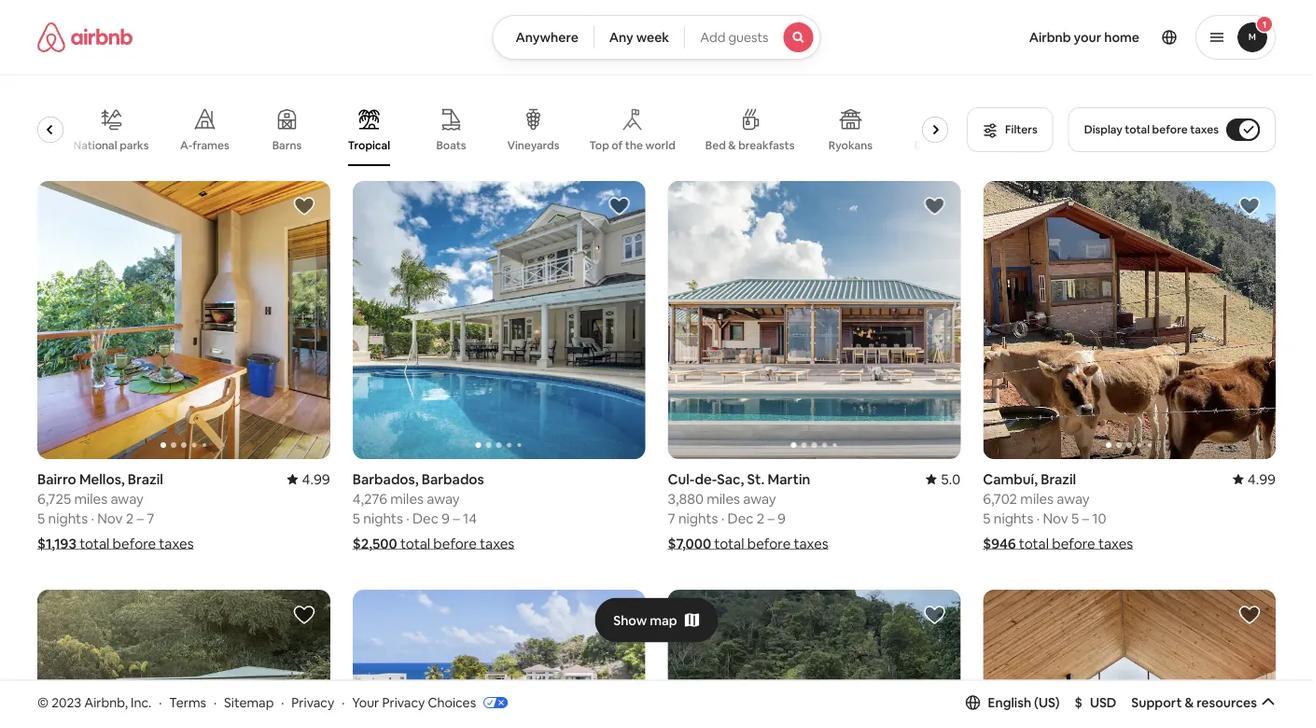 Task type: describe. For each thing, give the bounding box(es) containing it.
total inside bairro mellos, brazil 6,725 miles away 5 nights · nov 2 – 7 $1,193 total before taxes
[[79, 535, 110, 553]]

design
[[915, 138, 952, 153]]

© 2023 airbnb, inc. ·
[[37, 694, 162, 711]]

· left privacy 'link'
[[281, 694, 284, 711]]

$
[[1075, 694, 1083, 711]]

any week
[[609, 29, 670, 46]]

taxes inside display total before taxes button
[[1191, 122, 1219, 137]]

cul-
[[668, 470, 695, 488]]

away inside bairro mellos, brazil 6,725 miles away 5 nights · nov 2 – 7 $1,193 total before taxes
[[111, 490, 144, 508]]

profile element
[[844, 0, 1276, 75]]

add guests button
[[685, 15, 821, 60]]

support
[[1132, 694, 1182, 711]]

add to wishlist: barbados, barbados image
[[608, 195, 631, 218]]

before inside "barbados, barbados 4,276 miles away 5 nights · dec 9 – 14 $2,500 total before taxes"
[[434, 535, 477, 553]]

english (us)
[[988, 694, 1060, 711]]

your privacy choices
[[352, 694, 476, 711]]

5 inside "barbados, barbados 4,276 miles away 5 nights · dec 9 – 14 $2,500 total before taxes"
[[353, 509, 360, 528]]

national parks
[[74, 138, 149, 152]]

map
[[650, 612, 678, 629]]

show map button
[[595, 598, 719, 643]]

ryokans
[[829, 138, 873, 153]]

home
[[1105, 29, 1140, 46]]

4.99 for cambuí, brazil 6,702 miles away 5 nights · nov 5 – 10 $946 total before taxes
[[1248, 470, 1276, 488]]

nov inside cambuí, brazil 6,702 miles away 5 nights · nov 5 – 10 $946 total before taxes
[[1043, 509, 1069, 528]]

add
[[700, 29, 726, 46]]

– inside "barbados, barbados 4,276 miles away 5 nights · dec 9 – 14 $2,500 total before taxes"
[[453, 509, 460, 528]]

6,702
[[983, 490, 1018, 508]]

de-
[[695, 470, 717, 488]]

any
[[609, 29, 634, 46]]

$ usd
[[1075, 694, 1117, 711]]

airbnb your home
[[1030, 29, 1140, 46]]

$1,193
[[37, 535, 77, 553]]

breakfasts
[[739, 138, 795, 153]]

week
[[636, 29, 670, 46]]

add to wishlist: bairro mellos, brazil image
[[293, 195, 315, 218]]

mellos,
[[79, 470, 125, 488]]

vineyards
[[508, 138, 560, 153]]

add guests
[[700, 29, 769, 46]]

nights inside cambuí, brazil 6,702 miles away 5 nights · nov 5 – 10 $946 total before taxes
[[994, 509, 1034, 528]]

3,880
[[668, 490, 704, 508]]

barbados,
[[353, 470, 419, 488]]

national
[[74, 138, 118, 152]]

5 inside bairro mellos, brazil 6,725 miles away 5 nights · nov 2 – 7 $1,193 total before taxes
[[37, 509, 45, 528]]

9 inside cul-de-sac, st. martin 3,880 miles away 7 nights · dec 2 – 9 $7,000 total before taxes
[[778, 509, 786, 528]]

english
[[988, 694, 1032, 711]]

· left your
[[342, 694, 345, 711]]

terms · sitemap · privacy
[[169, 694, 335, 711]]

©
[[37, 694, 49, 711]]

cambuí,
[[983, 470, 1038, 488]]

cul-de-sac, st. martin 3,880 miles away 7 nights · dec 2 – 9 $7,000 total before taxes
[[668, 470, 829, 553]]

2 inside bairro mellos, brazil 6,725 miles away 5 nights · nov 2 – 7 $1,193 total before taxes
[[126, 509, 134, 528]]

resources
[[1197, 694, 1258, 711]]

miles inside cul-de-sac, st. martin 3,880 miles away 7 nights · dec 2 – 9 $7,000 total before taxes
[[707, 490, 740, 508]]

1
[[1263, 18, 1267, 30]]

martin
[[768, 470, 811, 488]]

nights inside bairro mellos, brazil 6,725 miles away 5 nights · nov 2 – 7 $1,193 total before taxes
[[48, 509, 88, 528]]

nights inside "barbados, barbados 4,276 miles away 5 nights · dec 9 – 14 $2,500 total before taxes"
[[363, 509, 403, 528]]

before inside cul-de-sac, st. martin 3,880 miles away 7 nights · dec 2 – 9 $7,000 total before taxes
[[748, 535, 791, 553]]

dec inside "barbados, barbados 4,276 miles away 5 nights · dec 9 – 14 $2,500 total before taxes"
[[413, 509, 439, 528]]

taxes inside "barbados, barbados 4,276 miles away 5 nights · dec 9 – 14 $2,500 total before taxes"
[[480, 535, 515, 553]]

support & resources
[[1132, 694, 1258, 711]]

of
[[612, 138, 624, 153]]

9 inside "barbados, barbados 4,276 miles away 5 nights · dec 9 – 14 $2,500 total before taxes"
[[442, 509, 450, 528]]

$946
[[983, 535, 1016, 553]]

10
[[1093, 509, 1107, 528]]

st.
[[747, 470, 765, 488]]

group containing national parks
[[0, 93, 960, 166]]

· inside bairro mellos, brazil 6,725 miles away 5 nights · nov 2 – 7 $1,193 total before taxes
[[91, 509, 94, 528]]

parks
[[120, 138, 149, 152]]

choices
[[428, 694, 476, 711]]

privacy link
[[292, 694, 335, 711]]

· right inc.
[[159, 694, 162, 711]]

4.99 out of 5 average rating image for bairro mellos, brazil 6,725 miles away 5 nights · nov 2 – 7 $1,193 total before taxes
[[287, 470, 330, 488]]

brazil inside cambuí, brazil 6,702 miles away 5 nights · nov 5 – 10 $946 total before taxes
[[1041, 470, 1077, 488]]

add to wishlist: cambuí, brazil image
[[1239, 195, 1261, 218]]

away inside cambuí, brazil 6,702 miles away 5 nights · nov 5 – 10 $946 total before taxes
[[1057, 490, 1090, 508]]

total inside button
[[1125, 122, 1150, 137]]

14
[[463, 509, 477, 528]]

any week button
[[594, 15, 686, 60]]

· inside cul-de-sac, st. martin 3,880 miles away 7 nights · dec 2 – 9 $7,000 total before taxes
[[722, 509, 725, 528]]

3 5 from the left
[[983, 509, 991, 528]]

miles inside "barbados, barbados 4,276 miles away 5 nights · dec 9 – 14 $2,500 total before taxes"
[[391, 490, 424, 508]]

sac,
[[717, 470, 744, 488]]

miles inside cambuí, brazil 6,702 miles away 5 nights · nov 5 – 10 $946 total before taxes
[[1021, 490, 1054, 508]]

5.0 out of 5 average rating image
[[926, 470, 961, 488]]

anywhere button
[[492, 15, 595, 60]]

bed & breakfasts
[[706, 138, 795, 153]]

show map
[[614, 612, 678, 629]]

a-frames
[[181, 138, 230, 153]]



Task type: vqa. For each thing, say whether or not it's contained in the screenshot.
leftmost 4.99 OUT OF 5 AVERAGE RATING icon
yes



Task type: locate. For each thing, give the bounding box(es) containing it.
– inside cambuí, brazil 6,702 miles away 5 nights · nov 5 – 10 $946 total before taxes
[[1083, 509, 1090, 528]]

miles inside bairro mellos, brazil 6,725 miles away 5 nights · nov 2 – 7 $1,193 total before taxes
[[74, 490, 108, 508]]

nights down 6,702
[[994, 509, 1034, 528]]

1 2 from the left
[[126, 509, 134, 528]]

7 inside bairro mellos, brazil 6,725 miles away 5 nights · nov 2 – 7 $1,193 total before taxes
[[147, 509, 154, 528]]

camping
[[0, 138, 42, 153]]

taxes inside cul-de-sac, st. martin 3,880 miles away 7 nights · dec 2 – 9 $7,000 total before taxes
[[794, 535, 829, 553]]

total right the $2,500 on the bottom of the page
[[400, 535, 430, 553]]

1 horizontal spatial nov
[[1043, 509, 1069, 528]]

1 miles from the left
[[74, 490, 108, 508]]

0 horizontal spatial privacy
[[292, 694, 335, 711]]

tropical
[[349, 138, 391, 153]]

top of the world
[[590, 138, 676, 153]]

·
[[91, 509, 94, 528], [406, 509, 410, 528], [722, 509, 725, 528], [1037, 509, 1040, 528], [159, 694, 162, 711], [214, 694, 217, 711], [281, 694, 284, 711], [342, 694, 345, 711]]

3 nights from the left
[[679, 509, 718, 528]]

total inside cambuí, brazil 6,702 miles away 5 nights · nov 5 – 10 $946 total before taxes
[[1019, 535, 1049, 553]]

4,276
[[353, 490, 387, 508]]

brazil inside bairro mellos, brazil 6,725 miles away 5 nights · nov 2 – 7 $1,193 total before taxes
[[128, 470, 163, 488]]

your privacy choices link
[[352, 694, 508, 712]]

(us)
[[1035, 694, 1060, 711]]

1 horizontal spatial 2
[[757, 509, 765, 528]]

5 down 6,702
[[983, 509, 991, 528]]

1 – from the left
[[137, 509, 144, 528]]

2 miles from the left
[[391, 490, 424, 508]]

& for breakfasts
[[729, 138, 737, 153]]

3 miles from the left
[[707, 490, 740, 508]]

sitemap link
[[224, 694, 274, 711]]

6,725
[[37, 490, 71, 508]]

2 away from the left
[[427, 490, 460, 508]]

5 down 6,725
[[37, 509, 45, 528]]

brazil
[[128, 470, 163, 488], [1041, 470, 1077, 488]]

airbnb your home link
[[1018, 18, 1151, 57]]

miles down mellos,
[[74, 490, 108, 508]]

· down sac,
[[722, 509, 725, 528]]

barbados, barbados 4,276 miles away 5 nights · dec 9 – 14 $2,500 total before taxes
[[353, 470, 515, 553]]

before inside button
[[1153, 122, 1188, 137]]

4 5 from the left
[[1072, 509, 1080, 528]]

& right 'support'
[[1185, 694, 1194, 711]]

5.0
[[941, 470, 961, 488]]

frames
[[193, 138, 230, 153]]

· right terms link
[[214, 694, 217, 711]]

guests
[[729, 29, 769, 46]]

2 nov from the left
[[1043, 509, 1069, 528]]

1 5 from the left
[[37, 509, 45, 528]]

0 vertical spatial &
[[729, 138, 737, 153]]

&
[[729, 138, 737, 153], [1185, 694, 1194, 711]]

0 horizontal spatial 4.99
[[302, 470, 330, 488]]

airbnb,
[[84, 694, 128, 711]]

dec down sac,
[[728, 509, 754, 528]]

taxes
[[1191, 122, 1219, 137], [159, 535, 194, 553], [480, 535, 515, 553], [794, 535, 829, 553], [1099, 535, 1134, 553]]

airbnb
[[1030, 29, 1072, 46]]

away inside "barbados, barbados 4,276 miles away 5 nights · dec 9 – 14 $2,500 total before taxes"
[[427, 490, 460, 508]]

barbados
[[422, 470, 484, 488]]

nights down 3,880 in the bottom of the page
[[679, 509, 718, 528]]

taxes inside cambuí, brazil 6,702 miles away 5 nights · nov 5 – 10 $946 total before taxes
[[1099, 535, 1134, 553]]

0 horizontal spatial &
[[729, 138, 737, 153]]

show
[[614, 612, 647, 629]]

nights down 4,276
[[363, 509, 403, 528]]

1 dec from the left
[[413, 509, 439, 528]]

before down st.
[[748, 535, 791, 553]]

away down mellos,
[[111, 490, 144, 508]]

boats
[[437, 138, 467, 153]]

4.99
[[302, 470, 330, 488], [1248, 470, 1276, 488]]

1 horizontal spatial &
[[1185, 694, 1194, 711]]

terms
[[169, 694, 206, 711]]

total inside "barbados, barbados 4,276 miles away 5 nights · dec 9 – 14 $2,500 total before taxes"
[[400, 535, 430, 553]]

2 dec from the left
[[728, 509, 754, 528]]

$2,500
[[353, 535, 397, 553]]

5 down 4,276
[[353, 509, 360, 528]]

–
[[137, 509, 144, 528], [453, 509, 460, 528], [768, 509, 775, 528], [1083, 509, 1090, 528]]

away
[[111, 490, 144, 508], [427, 490, 460, 508], [743, 490, 776, 508], [1057, 490, 1090, 508]]

miles down cambuí,
[[1021, 490, 1054, 508]]

away down st.
[[743, 490, 776, 508]]

2 4.99 out of 5 average rating image from the left
[[1233, 470, 1276, 488]]

nov left 10
[[1043, 509, 1069, 528]]

brazil right mellos,
[[128, 470, 163, 488]]

1 horizontal spatial 9
[[778, 509, 786, 528]]

9 left 14
[[442, 509, 450, 528]]

· down mellos,
[[91, 509, 94, 528]]

3 – from the left
[[768, 509, 775, 528]]

none search field containing anywhere
[[492, 15, 821, 60]]

· down barbados,
[[406, 509, 410, 528]]

brazil right cambuí,
[[1041, 470, 1077, 488]]

– inside cul-de-sac, st. martin 3,880 miles away 7 nights · dec 2 – 9 $7,000 total before taxes
[[768, 509, 775, 528]]

4 – from the left
[[1083, 509, 1090, 528]]

away down 'barbados'
[[427, 490, 460, 508]]

your
[[352, 694, 379, 711]]

1 horizontal spatial 4.99
[[1248, 470, 1276, 488]]

2
[[126, 509, 134, 528], [757, 509, 765, 528]]

9 down martin
[[778, 509, 786, 528]]

world
[[646, 138, 676, 153]]

away inside cul-de-sac, st. martin 3,880 miles away 7 nights · dec 2 – 9 $7,000 total before taxes
[[743, 490, 776, 508]]

before
[[1153, 122, 1188, 137], [113, 535, 156, 553], [434, 535, 477, 553], [748, 535, 791, 553], [1052, 535, 1096, 553]]

0 horizontal spatial 4.99 out of 5 average rating image
[[287, 470, 330, 488]]

& for resources
[[1185, 694, 1194, 711]]

& right bed
[[729, 138, 737, 153]]

2 9 from the left
[[778, 509, 786, 528]]

total right $946
[[1019, 535, 1049, 553]]

add to wishlist: el limón, dominican republic image
[[608, 604, 631, 627]]

1 away from the left
[[111, 490, 144, 508]]

1 4.99 from the left
[[302, 470, 330, 488]]

– inside bairro mellos, brazil 6,725 miles away 5 nights · nov 2 – 7 $1,193 total before taxes
[[137, 509, 144, 528]]

group
[[0, 93, 960, 166], [37, 181, 330, 459], [353, 181, 646, 459], [668, 181, 961, 459], [983, 181, 1276, 459], [37, 590, 330, 725], [353, 590, 646, 725], [668, 590, 961, 725], [983, 590, 1276, 725]]

1 brazil from the left
[[128, 470, 163, 488]]

nov
[[97, 509, 123, 528], [1043, 509, 1069, 528]]

3 away from the left
[[743, 490, 776, 508]]

display
[[1085, 122, 1123, 137]]

2 4.99 from the left
[[1248, 470, 1276, 488]]

2 7 from the left
[[668, 509, 676, 528]]

0 horizontal spatial 7
[[147, 509, 154, 528]]

2 5 from the left
[[353, 509, 360, 528]]

· inside cambuí, brazil 6,702 miles away 5 nights · nov 5 – 10 $946 total before taxes
[[1037, 509, 1040, 528]]

0 horizontal spatial 2
[[126, 509, 134, 528]]

before inside bairro mellos, brazil 6,725 miles away 5 nights · nov 2 – 7 $1,193 total before taxes
[[113, 535, 156, 553]]

nov down mellos,
[[97, 509, 123, 528]]

· inside "barbados, barbados 4,276 miles away 5 nights · dec 9 – 14 $2,500 total before taxes"
[[406, 509, 410, 528]]

the
[[626, 138, 644, 153]]

2023
[[52, 694, 81, 711]]

7 inside cul-de-sac, st. martin 3,880 miles away 7 nights · dec 2 – 9 $7,000 total before taxes
[[668, 509, 676, 528]]

before right display
[[1153, 122, 1188, 137]]

1 privacy from the left
[[292, 694, 335, 711]]

dec left 14
[[413, 509, 439, 528]]

1 vertical spatial &
[[1185, 694, 1194, 711]]

1 horizontal spatial privacy
[[382, 694, 425, 711]]

5 left 10
[[1072, 509, 1080, 528]]

nights down 6,725
[[48, 509, 88, 528]]

bairro mellos, brazil 6,725 miles away 5 nights · nov 2 – 7 $1,193 total before taxes
[[37, 470, 194, 553]]

before down mellos,
[[113, 535, 156, 553]]

None search field
[[492, 15, 821, 60]]

privacy right your
[[382, 694, 425, 711]]

nights inside cul-de-sac, st. martin 3,880 miles away 7 nights · dec 2 – 9 $7,000 total before taxes
[[679, 509, 718, 528]]

1 nights from the left
[[48, 509, 88, 528]]

1 9 from the left
[[442, 509, 450, 528]]

cambuí, brazil 6,702 miles away 5 nights · nov 5 – 10 $946 total before taxes
[[983, 470, 1134, 553]]

total inside cul-de-sac, st. martin 3,880 miles away 7 nights · dec 2 – 9 $7,000 total before taxes
[[715, 535, 745, 553]]

2 inside cul-de-sac, st. martin 3,880 miles away 7 nights · dec 2 – 9 $7,000 total before taxes
[[757, 509, 765, 528]]

add to wishlist: santa teresa beach, costa rica image
[[293, 604, 315, 627]]

$7,000
[[668, 535, 712, 553]]

before inside cambuí, brazil 6,702 miles away 5 nights · nov 5 – 10 $946 total before taxes
[[1052, 535, 1096, 553]]

filters button
[[967, 107, 1054, 152]]

a-
[[181, 138, 193, 153]]

9
[[442, 509, 450, 528], [778, 509, 786, 528]]

terms link
[[169, 694, 206, 711]]

bed
[[706, 138, 727, 153]]

top
[[590, 138, 610, 153]]

4.99 out of 5 average rating image for cambuí, brazil 6,702 miles away 5 nights · nov 5 – 10 $946 total before taxes
[[1233, 470, 1276, 488]]

0 horizontal spatial brazil
[[128, 470, 163, 488]]

1 4.99 out of 5 average rating image from the left
[[287, 470, 330, 488]]

· down cambuí,
[[1037, 509, 1040, 528]]

add to wishlist: uvita, osa , costa rica image
[[924, 604, 946, 627]]

support & resources button
[[1132, 694, 1276, 711]]

1 7 from the left
[[147, 509, 154, 528]]

bairro
[[37, 470, 76, 488]]

miles
[[74, 490, 108, 508], [391, 490, 424, 508], [707, 490, 740, 508], [1021, 490, 1054, 508]]

inc.
[[131, 694, 152, 711]]

add to wishlist: cul-de-sac, st. martin image
[[924, 195, 946, 218]]

0 horizontal spatial 9
[[442, 509, 450, 528]]

barns
[[273, 138, 302, 153]]

1 horizontal spatial 4.99 out of 5 average rating image
[[1233, 470, 1276, 488]]

2 2 from the left
[[757, 509, 765, 528]]

english (us) button
[[966, 694, 1060, 711]]

2 – from the left
[[453, 509, 460, 528]]

add to wishlist: la calera, colombia image
[[1239, 604, 1261, 627]]

total right display
[[1125, 122, 1150, 137]]

4 away from the left
[[1057, 490, 1090, 508]]

4.99 for bairro mellos, brazil 6,725 miles away 5 nights · nov 2 – 7 $1,193 total before taxes
[[302, 470, 330, 488]]

2 brazil from the left
[[1041, 470, 1077, 488]]

privacy left your
[[292, 694, 335, 711]]

filters
[[1006, 122, 1038, 137]]

taxes inside bairro mellos, brazil 6,725 miles away 5 nights · nov 2 – 7 $1,193 total before taxes
[[159, 535, 194, 553]]

display total before taxes button
[[1069, 107, 1276, 152]]

0 horizontal spatial nov
[[97, 509, 123, 528]]

display total before taxes
[[1085, 122, 1219, 137]]

usd
[[1090, 694, 1117, 711]]

2 nights from the left
[[363, 509, 403, 528]]

1 nov from the left
[[97, 509, 123, 528]]

4 miles from the left
[[1021, 490, 1054, 508]]

before down 14
[[434, 535, 477, 553]]

total right '$1,193'
[[79, 535, 110, 553]]

dec
[[413, 509, 439, 528], [728, 509, 754, 528]]

dec inside cul-de-sac, st. martin 3,880 miles away 7 nights · dec 2 – 9 $7,000 total before taxes
[[728, 509, 754, 528]]

1 button
[[1196, 15, 1276, 60]]

miles down sac,
[[707, 490, 740, 508]]

1 horizontal spatial 7
[[668, 509, 676, 528]]

2 privacy from the left
[[382, 694, 425, 711]]

before down 10
[[1052, 535, 1096, 553]]

1 horizontal spatial dec
[[728, 509, 754, 528]]

nov inside bairro mellos, brazil 6,725 miles away 5 nights · nov 2 – 7 $1,193 total before taxes
[[97, 509, 123, 528]]

4 nights from the left
[[994, 509, 1034, 528]]

total right "$7,000"
[[715, 535, 745, 553]]

4.99 out of 5 average rating image
[[287, 470, 330, 488], [1233, 470, 1276, 488]]

1 horizontal spatial brazil
[[1041, 470, 1077, 488]]

7
[[147, 509, 154, 528], [668, 509, 676, 528]]

sitemap
[[224, 694, 274, 711]]

0 horizontal spatial dec
[[413, 509, 439, 528]]

anywhere
[[516, 29, 579, 46]]

miles down barbados,
[[391, 490, 424, 508]]

your
[[1074, 29, 1102, 46]]

away right 6,702
[[1057, 490, 1090, 508]]



